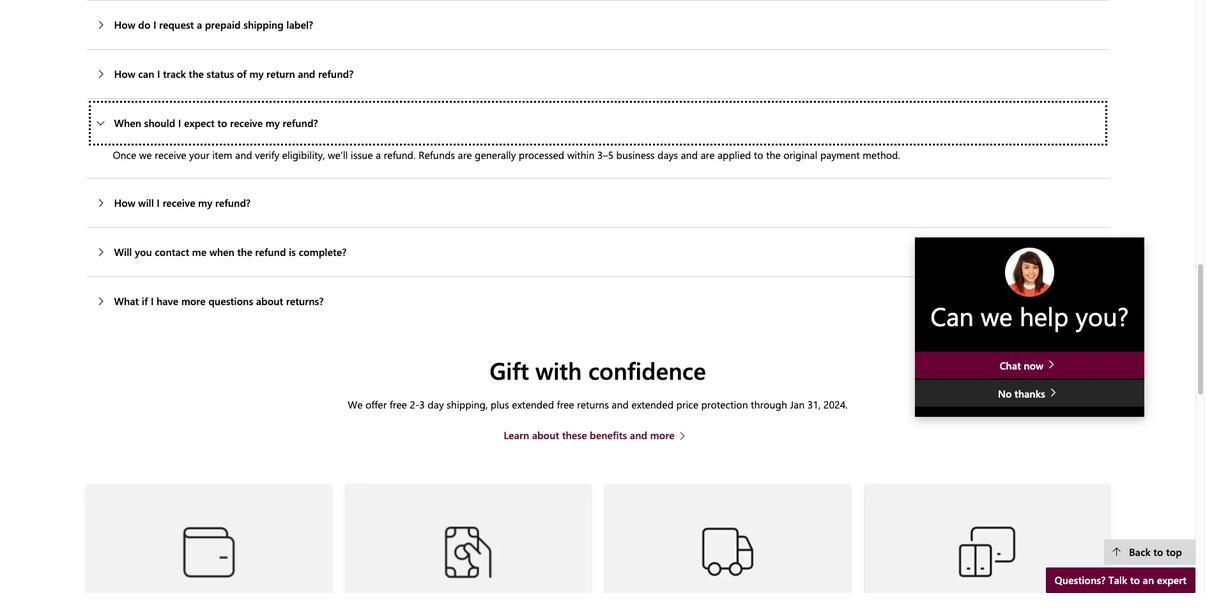 Task type: vqa. For each thing, say whether or not it's contained in the screenshot.
of
yes



Task type: locate. For each thing, give the bounding box(es) containing it.
and right benefits
[[630, 429, 647, 442]]

1 horizontal spatial extended
[[632, 398, 674, 412]]

0 vertical spatial more
[[181, 294, 206, 308]]

i inside dropdown button
[[157, 196, 160, 209]]

we right once
[[139, 148, 152, 162]]

free left 'returns'
[[557, 398, 574, 412]]

i inside "dropdown button"
[[153, 18, 156, 31]]

2 vertical spatial my
[[198, 196, 212, 209]]

1 horizontal spatial are
[[701, 148, 715, 162]]

1 vertical spatial more
[[650, 429, 675, 442]]

2 vertical spatial refund?
[[215, 196, 251, 209]]

how inside "dropdown button"
[[114, 18, 135, 31]]

will
[[114, 245, 132, 259]]

2 vertical spatial the
[[237, 245, 252, 259]]

2024.
[[824, 398, 848, 412]]

i right if
[[151, 294, 154, 308]]

you?
[[1076, 299, 1129, 333]]

a inside "dropdown button"
[[197, 18, 202, 31]]

to
[[217, 116, 227, 130], [754, 148, 763, 162], [1154, 546, 1163, 559], [1130, 574, 1140, 587]]

2 horizontal spatial my
[[266, 116, 280, 130]]

benefits
[[590, 429, 627, 442]]

about inside dropdown button
[[256, 294, 283, 308]]

request
[[159, 18, 194, 31]]

receive left your
[[155, 148, 186, 162]]

0 vertical spatial about
[[256, 294, 283, 308]]

1 vertical spatial refund?
[[283, 116, 318, 130]]

2 vertical spatial how
[[114, 196, 135, 209]]

0 horizontal spatial a
[[197, 18, 202, 31]]

learn
[[504, 429, 529, 442]]

business
[[616, 148, 655, 162]]

how left will
[[114, 196, 135, 209]]

can we help you?
[[931, 299, 1129, 333]]

0 vertical spatial my
[[249, 67, 264, 80]]

free
[[390, 398, 407, 412], [557, 398, 574, 412]]

0 vertical spatial we
[[139, 148, 152, 162]]

1 horizontal spatial about
[[532, 429, 559, 442]]

method.
[[863, 148, 900, 162]]

how will i receive my refund? button
[[87, 179, 1109, 227]]

we for once
[[139, 148, 152, 162]]

processed
[[519, 148, 564, 162]]

1 horizontal spatial we
[[981, 299, 1013, 333]]

i right can
[[157, 67, 160, 80]]

verify
[[255, 148, 279, 162]]

1 horizontal spatial more
[[650, 429, 675, 442]]

receive right will
[[163, 196, 195, 209]]

to right expect
[[217, 116, 227, 130]]

me
[[192, 245, 207, 259]]

your
[[189, 148, 209, 162]]

will
[[138, 196, 154, 209]]

refund? up eligibility,
[[283, 116, 318, 130]]

1 horizontal spatial a
[[376, 148, 381, 162]]

1 vertical spatial the
[[766, 148, 781, 162]]

i for request
[[153, 18, 156, 31]]

1 vertical spatial my
[[266, 116, 280, 130]]

label?
[[286, 18, 313, 31]]

a right request
[[197, 18, 202, 31]]

0 vertical spatial the
[[189, 67, 204, 80]]

i right will
[[157, 196, 160, 209]]

how inside dropdown button
[[114, 196, 135, 209]]

2 extended from the left
[[632, 398, 674, 412]]

0 horizontal spatial about
[[256, 294, 283, 308]]

2 vertical spatial receive
[[163, 196, 195, 209]]

more right benefits
[[650, 429, 675, 442]]

when should i expect to receive my refund?
[[114, 116, 318, 130]]

status
[[207, 67, 234, 80]]

how for how can i track the status of my return and refund?
[[114, 67, 135, 80]]

are right 'refunds'
[[458, 148, 472, 162]]

how for how will i receive my refund?
[[114, 196, 135, 209]]

my down your
[[198, 196, 212, 209]]

to left top
[[1154, 546, 1163, 559]]

about left the these
[[532, 429, 559, 442]]

i for expect
[[178, 116, 181, 130]]

refund? down item
[[215, 196, 251, 209]]

receive up verify
[[230, 116, 263, 130]]

how can i track the status of my return and refund?
[[114, 67, 354, 80]]

are
[[458, 148, 472, 162], [701, 148, 715, 162]]

payment
[[820, 148, 860, 162]]

back to top
[[1129, 546, 1182, 559]]

1 vertical spatial we
[[981, 299, 1013, 333]]

no thanks button
[[915, 380, 1144, 407]]

my up verify
[[266, 116, 280, 130]]

refund?
[[318, 67, 354, 80], [283, 116, 318, 130], [215, 196, 251, 209]]

original
[[784, 148, 818, 162]]

2 horizontal spatial the
[[766, 148, 781, 162]]

refund? right the return
[[318, 67, 354, 80]]

how will i receive my refund?
[[114, 196, 251, 209]]

we right can
[[981, 299, 1013, 333]]

generally
[[475, 148, 516, 162]]

about left 'returns?'
[[256, 294, 283, 308]]

0 vertical spatial how
[[114, 18, 135, 31]]

how inside dropdown button
[[114, 67, 135, 80]]

1 horizontal spatial free
[[557, 398, 574, 412]]

we for can
[[981, 299, 1013, 333]]

0 horizontal spatial extended
[[512, 398, 554, 412]]

shipping
[[243, 18, 284, 31]]

more right have
[[181, 294, 206, 308]]

what if i have more questions about returns?
[[114, 294, 324, 308]]

0 horizontal spatial my
[[198, 196, 212, 209]]

the right when
[[237, 245, 252, 259]]

1 vertical spatial how
[[114, 67, 135, 80]]

0 vertical spatial a
[[197, 18, 202, 31]]

the
[[189, 67, 204, 80], [766, 148, 781, 162], [237, 245, 252, 259]]

contact
[[155, 245, 189, 259]]

1 horizontal spatial the
[[237, 245, 252, 259]]

will you contact me when the refund is complete?
[[114, 245, 347, 259]]

more
[[181, 294, 206, 308], [650, 429, 675, 442]]

the right track
[[189, 67, 204, 80]]

once
[[113, 148, 136, 162]]

i right do on the left of the page
[[153, 18, 156, 31]]

3 how from the top
[[114, 196, 135, 209]]

and right 'returns'
[[612, 398, 629, 412]]

the left original
[[766, 148, 781, 162]]

refund? inside 'how can i track the status of my return and refund?' dropdown button
[[318, 67, 354, 80]]

the inside dropdown button
[[189, 67, 204, 80]]

can
[[138, 67, 154, 80]]

learn about these benefits and more
[[504, 429, 675, 442]]

refund.
[[384, 148, 416, 162]]

0 horizontal spatial the
[[189, 67, 204, 80]]

about
[[256, 294, 283, 308], [532, 429, 559, 442]]

how left can
[[114, 67, 135, 80]]

my right of
[[249, 67, 264, 80]]

0 horizontal spatial free
[[390, 398, 407, 412]]

i inside dropdown button
[[178, 116, 181, 130]]

returns?
[[286, 294, 324, 308]]

we
[[139, 148, 152, 162], [981, 299, 1013, 333]]

are left the applied
[[701, 148, 715, 162]]

do
[[138, 18, 150, 31]]

extended left price
[[632, 398, 674, 412]]

refunds
[[418, 148, 455, 162]]

and right the return
[[298, 67, 315, 80]]

i for receive
[[157, 196, 160, 209]]

0 horizontal spatial more
[[181, 294, 206, 308]]

0 vertical spatial receive
[[230, 116, 263, 130]]

1 vertical spatial receive
[[155, 148, 186, 162]]

1 extended from the left
[[512, 398, 554, 412]]

how left do on the left of the page
[[114, 18, 135, 31]]

1 vertical spatial about
[[532, 429, 559, 442]]

0 vertical spatial refund?
[[318, 67, 354, 80]]

a right issue
[[376, 148, 381, 162]]

learn about these benefits and more link
[[504, 428, 692, 444]]

1 how from the top
[[114, 18, 135, 31]]

once we receive your item and verify eligibility, we'll issue a refund. refunds are generally processed within 3–5 business days and are applied to the original payment method.
[[113, 148, 900, 162]]

2 how from the top
[[114, 67, 135, 80]]

i left expect
[[178, 116, 181, 130]]

no thanks
[[998, 387, 1048, 401]]

gift
[[490, 354, 529, 386]]

how do i request a prepaid shipping label? button
[[87, 0, 1109, 49]]

item
[[212, 148, 232, 162]]

i
[[153, 18, 156, 31], [157, 67, 160, 80], [178, 116, 181, 130], [157, 196, 160, 209], [151, 294, 154, 308]]

to left "an"
[[1130, 574, 1140, 587]]

receive inside dropdown button
[[163, 196, 195, 209]]

free left 2-
[[390, 398, 407, 412]]

my
[[249, 67, 264, 80], [266, 116, 280, 130], [198, 196, 212, 209]]

prepaid
[[205, 18, 241, 31]]

0 horizontal spatial are
[[458, 148, 472, 162]]

back to top link
[[1104, 540, 1196, 566]]

extended right plus
[[512, 398, 554, 412]]

help
[[1020, 299, 1069, 333]]

0 horizontal spatial we
[[139, 148, 152, 162]]

when
[[209, 245, 234, 259]]

1 horizontal spatial my
[[249, 67, 264, 80]]



Task type: describe. For each thing, give the bounding box(es) containing it.
my inside dropdown button
[[249, 67, 264, 80]]

how can i track the status of my return and refund? button
[[87, 50, 1109, 98]]

chat now
[[1000, 359, 1046, 373]]

an
[[1143, 574, 1154, 587]]

day
[[428, 398, 444, 412]]

questions?
[[1055, 574, 1106, 587]]

more inside dropdown button
[[181, 294, 206, 308]]

3–5
[[597, 148, 614, 162]]

talk
[[1108, 574, 1127, 587]]

and right item
[[235, 148, 252, 162]]

jan
[[790, 398, 805, 412]]

if
[[142, 294, 148, 308]]

now
[[1024, 359, 1044, 373]]

questions? talk to an expert button
[[1046, 568, 1196, 594]]

applied
[[718, 148, 751, 162]]

have
[[157, 294, 178, 308]]

1 vertical spatial a
[[376, 148, 381, 162]]

31,
[[807, 398, 821, 412]]

my inside dropdown button
[[198, 196, 212, 209]]

gift with confidence
[[490, 354, 706, 386]]

these
[[562, 429, 587, 442]]

what if i have more questions about returns? button
[[87, 277, 1109, 326]]

returns
[[577, 398, 609, 412]]

issue
[[351, 148, 373, 162]]

and right days
[[681, 148, 698, 162]]

refund
[[255, 245, 286, 259]]

the inside "dropdown button"
[[237, 245, 252, 259]]

track
[[163, 67, 186, 80]]

i for track
[[157, 67, 160, 80]]

refund? inside how will i receive my refund? dropdown button
[[215, 196, 251, 209]]

through
[[751, 398, 787, 412]]

protection
[[701, 398, 748, 412]]

complete?
[[299, 245, 347, 259]]

questions
[[208, 294, 253, 308]]

what
[[114, 294, 139, 308]]

we
[[348, 398, 363, 412]]

refund? inside when should i expect to receive my refund? dropdown button
[[283, 116, 318, 130]]

2 free from the left
[[557, 398, 574, 412]]

back
[[1129, 546, 1151, 559]]

eligibility,
[[282, 148, 325, 162]]

i for have
[[151, 294, 154, 308]]

2 are from the left
[[701, 148, 715, 162]]

chat
[[1000, 359, 1021, 373]]

we'll
[[328, 148, 348, 162]]

how for how do i request a prepaid shipping label?
[[114, 18, 135, 31]]

can
[[931, 299, 974, 333]]

1 free from the left
[[390, 398, 407, 412]]

receive inside dropdown button
[[230, 116, 263, 130]]

thanks
[[1015, 387, 1045, 401]]

questions? talk to an expert
[[1055, 574, 1187, 587]]

expect
[[184, 116, 215, 130]]

how do i request a prepaid shipping label?
[[114, 18, 313, 31]]

offer
[[365, 398, 387, 412]]

we offer free 2-3 day shipping, plus extended free returns and extended price protection through jan 31, 2024.
[[348, 398, 848, 412]]

shipping,
[[447, 398, 488, 412]]

you
[[135, 245, 152, 259]]

1 are from the left
[[458, 148, 472, 162]]

price
[[676, 398, 698, 412]]

plus
[[491, 398, 509, 412]]

to right the applied
[[754, 148, 763, 162]]

should
[[144, 116, 175, 130]]

of
[[237, 67, 247, 80]]

with
[[535, 354, 582, 386]]

when should i expect to receive my refund? button
[[87, 99, 1109, 147]]

will you contact me when the refund is complete? button
[[87, 228, 1109, 277]]

confidence
[[588, 354, 706, 386]]

my inside dropdown button
[[266, 116, 280, 130]]

no
[[998, 387, 1012, 401]]

top
[[1166, 546, 1182, 559]]

days
[[658, 148, 678, 162]]

return
[[266, 67, 295, 80]]

2-
[[410, 398, 419, 412]]

expert
[[1157, 574, 1187, 587]]

when
[[114, 116, 141, 130]]

within
[[567, 148, 595, 162]]

and inside dropdown button
[[298, 67, 315, 80]]

chat now button
[[915, 352, 1144, 379]]

is
[[289, 245, 296, 259]]

3
[[419, 398, 425, 412]]



